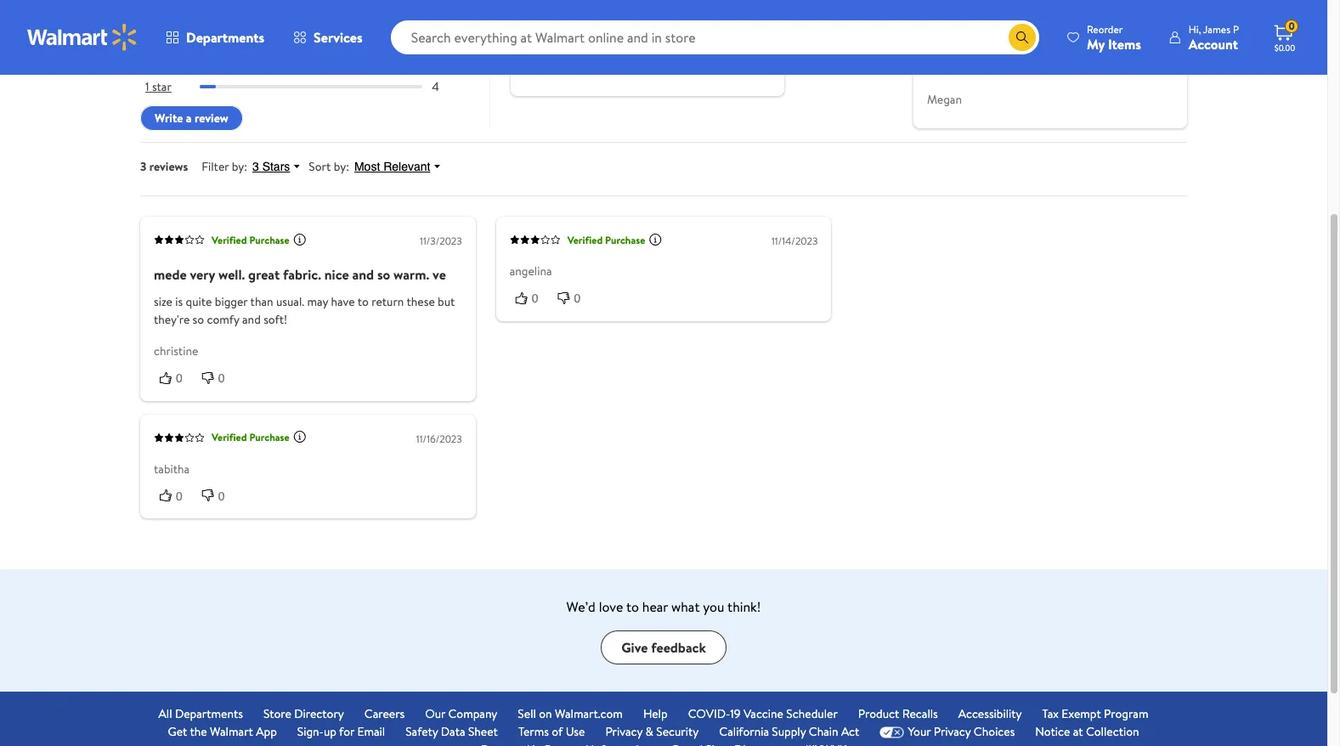 Task type: locate. For each thing, give the bounding box(es) containing it.
1 progress bar from the top
[[200, 29, 422, 32]]

tax exempt program get the walmart app
[[168, 705, 1148, 740]]

front up full
[[1055, 24, 1081, 41]]

1 horizontal spatial 2
[[432, 22, 439, 39]]

2 by: from the left
[[334, 158, 349, 175]]

19
[[730, 705, 741, 722]]

1 vertical spatial so
[[193, 311, 204, 328]]

progress bar
[[200, 29, 422, 32], [200, 48, 422, 51], [200, 85, 422, 89]]

0 vertical spatial 2
[[432, 22, 439, 39]]

directory
[[294, 705, 344, 722]]

supply
[[772, 723, 806, 740]]

0 vertical spatial but
[[1129, 42, 1146, 59]]

hat
[[961, 42, 977, 59]]

1
[[434, 60, 438, 77], [145, 78, 149, 95]]

by: right filter
[[232, 158, 247, 175]]

1 horizontal spatial grinch
[[1093, 42, 1126, 59]]

0 inside 0 $0.00
[[1289, 19, 1295, 33]]

product recalls
[[858, 705, 938, 722]]

by: for filter by:
[[232, 158, 247, 175]]

california supply chain act
[[719, 723, 859, 740]]

1 vertical spatial 4
[[432, 78, 439, 95]]

on
[[1019, 24, 1033, 41], [969, 60, 983, 77], [539, 705, 552, 722]]

the up nothing
[[941, 42, 958, 59]]

1 vertical spatial and
[[242, 311, 261, 328]]

privacy inside privacy & security link
[[605, 723, 643, 740]]

at
[[1073, 723, 1083, 740]]

the
[[596, 24, 613, 41], [1035, 24, 1052, 41], [941, 42, 958, 59], [980, 42, 997, 59], [190, 723, 207, 740]]

2 horizontal spatial is
[[1050, 42, 1057, 59]]

1 horizontal spatial front
[[1055, 24, 1081, 41]]

by:
[[232, 158, 247, 175], [334, 158, 349, 175]]

size
[[154, 293, 172, 310]]

mede very well. great fabric. nice and so warm. ve
[[154, 265, 446, 284]]

1 vertical spatial 2
[[145, 60, 152, 77]]

1 vertical spatial on
[[969, 60, 983, 77]]

of
[[1084, 24, 1095, 41], [927, 42, 938, 59], [1079, 42, 1090, 59], [552, 723, 563, 740]]

stars up 3 stars
[[155, 22, 180, 39]]

3 for 3 stars
[[145, 41, 152, 58]]

write
[[155, 110, 183, 127]]

is left full
[[1050, 42, 1057, 59]]

0 vertical spatial departments
[[186, 28, 264, 47]]

0 vertical spatial 1
[[434, 60, 438, 77]]

stars for 2 stars
[[155, 60, 179, 77]]

2 horizontal spatial on
[[1019, 24, 1033, 41]]

soft!
[[264, 311, 287, 328]]

privacy right your
[[934, 723, 971, 740]]

4 up 3 stars
[[145, 22, 153, 39]]

my left the just at the right top of the page
[[1087, 34, 1105, 53]]

2 for 2 stars
[[145, 60, 152, 77]]

terms
[[518, 723, 549, 740]]

purchase for angelina
[[605, 233, 645, 247]]

3 left reviews at the left
[[140, 158, 146, 175]]

1 vertical spatial to
[[626, 597, 639, 616]]

3 stars button
[[247, 159, 309, 175]]

1 horizontal spatial to
[[626, 597, 639, 616]]

on right sell
[[539, 705, 552, 722]]

purchase for tabitha
[[249, 430, 289, 445]]

exempt
[[1062, 705, 1101, 722]]

my left wife
[[524, 24, 540, 41]]

sort by:
[[309, 158, 349, 175]]

0 horizontal spatial on
[[539, 705, 552, 722]]

2 progress bar from the top
[[200, 48, 422, 51]]

1 vertical spatial but
[[438, 293, 455, 310]]

on up side
[[1019, 24, 1033, 41]]

0 vertical spatial on
[[1019, 24, 1033, 41]]

0 horizontal spatial 1
[[145, 78, 149, 95]]

not
[[1014, 60, 1032, 77]]

0 vertical spatial is
[[958, 24, 965, 41]]

privacy left &
[[605, 723, 643, 740]]

departments inside popup button
[[186, 28, 264, 47]]

of left it
[[1084, 24, 1095, 41]]

0 horizontal spatial so
[[193, 311, 204, 328]]

but inside size is quite bigger than usual. may have to return these but they're so comfy and soft!
[[438, 293, 455, 310]]

california supply chain act link
[[719, 723, 859, 741]]

verified purchase information image
[[293, 233, 306, 246], [649, 233, 662, 246], [293, 430, 306, 444]]

but
[[1129, 42, 1146, 59], [438, 293, 455, 310]]

1 horizontal spatial privacy
[[934, 723, 971, 740]]

careers link
[[364, 705, 405, 723]]

0 horizontal spatial is
[[175, 293, 183, 310]]

1 horizontal spatial and
[[352, 265, 374, 284]]

my inside reorder my items
[[1087, 34, 1105, 53]]

2 vertical spatial stars
[[155, 60, 179, 77]]

1 vertical spatial progress bar
[[200, 48, 422, 51]]

privacy inside your privacy choices link
[[934, 723, 971, 740]]

is right size
[[175, 293, 183, 310]]

0 vertical spatial so
[[377, 265, 390, 284]]

1 vertical spatial grinch
[[1093, 42, 1126, 59]]

of down there
[[927, 42, 938, 59]]

1 horizontal spatial my
[[1087, 34, 1105, 53]]

stars down 3 stars
[[155, 60, 179, 77]]

privacy & security link
[[605, 723, 699, 741]]

pieces
[[1129, 24, 1162, 41]]

reviews
[[149, 158, 188, 175]]

vaccine
[[743, 705, 783, 722]]

grinch down it
[[1093, 42, 1126, 59]]

2
[[432, 22, 439, 39], [145, 60, 152, 77]]

departments button
[[151, 17, 279, 58]]

1 vertical spatial stars
[[154, 41, 179, 58]]

0 horizontal spatial 2
[[145, 60, 152, 77]]

3 stars
[[145, 41, 179, 58]]

tax exempt program link
[[1042, 705, 1148, 723]]

departments up get the walmart app link
[[175, 705, 243, 722]]

to right love
[[626, 597, 639, 616]]

accessibility
[[958, 705, 1022, 722]]

verified purchase
[[212, 233, 289, 247], [567, 233, 645, 247], [212, 430, 289, 445]]

2 stars
[[145, 60, 179, 77]]

give feedback button
[[601, 631, 726, 665]]

you
[[703, 597, 724, 616]]

3 down 45
[[432, 41, 439, 58]]

progress bar for 3
[[200, 48, 422, 51]]

2 up 1 star
[[145, 60, 152, 77]]

store
[[263, 705, 291, 722]]

star
[[152, 78, 172, 95]]

is for of
[[958, 24, 965, 41]]

2 vertical spatial on
[[539, 705, 552, 722]]

is left no
[[958, 24, 965, 41]]

tax
[[1042, 705, 1059, 722]]

3 progress bar from the top
[[200, 85, 422, 89]]

back
[[1000, 42, 1024, 59]]

we'd love to hear what you think!
[[566, 597, 761, 616]]

so up return
[[377, 265, 390, 284]]

0 horizontal spatial to
[[357, 293, 369, 310]]

3 up 2 stars
[[145, 41, 152, 58]]

walmart.com
[[555, 705, 623, 722]]

2 down 45
[[432, 22, 439, 39]]

stars for 4 stars
[[155, 22, 180, 39]]

1 horizontal spatial by:
[[334, 158, 349, 175]]

write a review
[[155, 110, 228, 127]]

3 stars
[[252, 160, 290, 174]]

1 left star
[[145, 78, 149, 95]]

1 vertical spatial 1
[[145, 78, 149, 95]]

and right nice
[[352, 265, 374, 284]]

3 inside popup button
[[252, 160, 259, 174]]

2 vertical spatial is
[[175, 293, 183, 310]]

the right loves
[[596, 24, 613, 41]]

4
[[145, 22, 153, 39], [432, 78, 439, 95]]

1 horizontal spatial 1
[[434, 60, 438, 77]]

get
[[168, 723, 187, 740]]

0 horizontal spatial grinch
[[984, 24, 1017, 41]]

2 vertical spatial progress bar
[[200, 85, 422, 89]]

your
[[908, 723, 931, 740]]

0 horizontal spatial but
[[438, 293, 455, 310]]

4 down 45
[[432, 78, 439, 95]]

a
[[186, 110, 192, 127]]

hear
[[642, 597, 668, 616]]

accessibility link
[[958, 705, 1022, 723]]

and down than
[[242, 311, 261, 328]]

grinch up back
[[984, 24, 1017, 41]]

1 horizontal spatial is
[[958, 24, 965, 41]]

and
[[352, 265, 374, 284], [242, 311, 261, 328]]

0 vertical spatial front
[[1055, 24, 1081, 41]]

front
[[1055, 24, 1081, 41], [985, 60, 1012, 77]]

to right have
[[357, 293, 369, 310]]

verified for angelina
[[567, 233, 603, 247]]

is inside size is quite bigger than usual. may have to return these but they're so comfy and soft!
[[175, 293, 183, 310]]

to
[[357, 293, 369, 310], [626, 597, 639, 616]]

1 vertical spatial is
[[1050, 42, 1057, 59]]

1 by: from the left
[[232, 158, 247, 175]]

0 horizontal spatial privacy
[[605, 723, 643, 740]]

the right hat
[[980, 42, 997, 59]]

the down all departments
[[190, 723, 207, 740]]

so down quite
[[193, 311, 204, 328]]

but down pieces
[[1129, 42, 1146, 59]]

4 for 4 stars
[[145, 22, 153, 39]]

by: right sort
[[334, 158, 349, 175]]

stars down 4 stars
[[154, 41, 179, 58]]

0 vertical spatial 4
[[145, 22, 153, 39]]

1 down 45
[[434, 60, 438, 77]]

account
[[1189, 34, 1238, 53]]

0 horizontal spatial and
[[242, 311, 261, 328]]

0 horizontal spatial my
[[524, 24, 540, 41]]

to inside size is quite bigger than usual. may have to return these but they're so comfy and soft!
[[357, 293, 369, 310]]

0 horizontal spatial front
[[985, 60, 1012, 77]]

the up side
[[1035, 24, 1052, 41]]

hi,
[[1189, 22, 1201, 36]]

they're
[[154, 311, 190, 328]]

quite
[[186, 293, 212, 310]]

grinch
[[984, 24, 1017, 41], [1093, 42, 1126, 59]]

may
[[307, 293, 328, 310]]

1 horizontal spatial on
[[969, 60, 983, 77]]

all departments link
[[158, 705, 243, 723]]

act
[[841, 723, 859, 740]]

0 horizontal spatial 4
[[145, 22, 153, 39]]

recalls
[[902, 705, 938, 722]]

comfy
[[207, 311, 239, 328]]

1 privacy from the left
[[605, 723, 643, 740]]

size is quite bigger than usual. may have to return these but they're so comfy and soft!
[[154, 293, 455, 328]]

data
[[441, 723, 465, 740]]

0 vertical spatial progress bar
[[200, 29, 422, 32]]

0 vertical spatial stars
[[155, 22, 180, 39]]

terms of use link
[[518, 723, 585, 741]]

1 horizontal spatial 4
[[432, 78, 439, 95]]

front down back
[[985, 60, 1012, 77]]

0 vertical spatial to
[[357, 293, 369, 310]]

2 privacy from the left
[[934, 723, 971, 740]]

on down hat
[[969, 60, 983, 77]]

1 horizontal spatial but
[[1129, 42, 1146, 59]]

but right these
[[438, 293, 455, 310]]

store directory
[[263, 705, 344, 722]]

of left use
[[552, 723, 563, 740]]

reorder my items
[[1087, 22, 1141, 53]]

3 left stars
[[252, 160, 259, 174]]

45
[[429, 3, 442, 20]]

departments right 4 stars
[[186, 28, 264, 47]]

0 horizontal spatial by:
[[232, 158, 247, 175]]



Task type: describe. For each thing, give the bounding box(es) containing it.
tabitha
[[154, 460, 190, 477]]

but inside there is no grinch on the front of it just pieces of the hat the back side is full of grinch but nothing on front not one face
[[1129, 42, 1146, 59]]

verified purchase information image for angelina
[[649, 233, 662, 246]]

sign-
[[297, 723, 324, 740]]

3 for 3 reviews
[[140, 158, 146, 175]]

progress bar for 4
[[200, 85, 422, 89]]

give
[[621, 638, 648, 657]]

terms of use
[[518, 723, 585, 740]]

get the walmart app link
[[168, 723, 277, 741]]

pajamas!
[[616, 24, 660, 41]]

verified purchase for angelina
[[567, 233, 645, 247]]

ve
[[433, 265, 446, 284]]

so inside size is quite bigger than usual. may have to return these but they're so comfy and soft!
[[193, 311, 204, 328]]

christine
[[154, 343, 198, 360]]

safety data sheet
[[405, 723, 498, 740]]

1 for 1
[[434, 60, 438, 77]]

Walmart Site-Wide search field
[[391, 20, 1039, 54]]

sign-up for email link
[[297, 723, 385, 741]]

have
[[331, 293, 355, 310]]

product
[[858, 705, 899, 722]]

fabric.
[[283, 265, 321, 284]]

love
[[599, 597, 623, 616]]

1 vertical spatial departments
[[175, 705, 243, 722]]

items
[[1108, 34, 1141, 53]]

bigger
[[215, 293, 248, 310]]

mede
[[154, 265, 187, 284]]

all
[[158, 705, 172, 722]]

services button
[[279, 17, 377, 58]]

walmart image
[[27, 24, 138, 51]]

chain
[[809, 723, 838, 740]]

notice at collection link
[[1035, 723, 1139, 741]]

11/3/2023
[[420, 234, 462, 248]]

1 for 1 star
[[145, 78, 149, 95]]

is for but
[[175, 293, 183, 310]]

there
[[927, 24, 955, 41]]

safety
[[405, 723, 438, 740]]

progress bar for 2
[[200, 29, 422, 32]]

verified purchase information image for tabitha
[[293, 430, 306, 444]]

the inside tax exempt program get the walmart app
[[190, 723, 207, 740]]

privacy choices icon image
[[880, 726, 905, 738]]

verified for tabitha
[[212, 430, 247, 445]]

0 vertical spatial and
[[352, 265, 374, 284]]

it
[[1098, 24, 1105, 41]]

angelina
[[510, 263, 552, 280]]

review
[[195, 110, 228, 127]]

notice at collection
[[1035, 723, 1139, 740]]

sign-up for email
[[297, 723, 385, 740]]

relevant
[[383, 160, 430, 174]]

than
[[250, 293, 273, 310]]

most
[[354, 160, 380, 174]]

hi, james p account
[[1189, 22, 1239, 53]]

all departments
[[158, 705, 243, 722]]

3 for 3 stars
[[252, 160, 259, 174]]

4 for 4
[[432, 78, 439, 95]]

collection
[[1086, 723, 1139, 740]]

well.
[[218, 265, 245, 284]]

help link
[[643, 705, 668, 723]]

no
[[968, 24, 981, 41]]

full
[[1060, 42, 1076, 59]]

filter by:
[[202, 158, 247, 175]]

by: for sort by:
[[334, 158, 349, 175]]

one
[[1035, 60, 1054, 77]]

covid-
[[688, 705, 730, 722]]

of right full
[[1079, 42, 1090, 59]]

store directory link
[[263, 705, 344, 723]]

p
[[1233, 22, 1239, 36]]

Search search field
[[391, 20, 1039, 54]]

give feedback
[[621, 638, 706, 657]]

1 star
[[145, 78, 172, 95]]

2 for 2
[[432, 22, 439, 39]]

careers
[[364, 705, 405, 722]]

11/16/2023
[[416, 431, 462, 446]]

just
[[1108, 24, 1127, 41]]

nice
[[324, 265, 349, 284]]

stars for 3 stars
[[154, 41, 179, 58]]

sell on walmart.com
[[518, 705, 623, 722]]

filter
[[202, 158, 229, 175]]

11/14/2023
[[771, 234, 818, 248]]

there is no grinch on the front of it just pieces of the hat the back side is full of grinch but nothing on front not one face
[[927, 24, 1162, 77]]

product recalls link
[[858, 705, 938, 723]]

write a review link
[[140, 106, 243, 131]]

california
[[719, 723, 769, 740]]

our
[[425, 705, 445, 722]]

these
[[407, 293, 435, 310]]

our company
[[425, 705, 497, 722]]

reorder
[[1087, 22, 1123, 36]]

sell
[[518, 705, 536, 722]]

wife
[[543, 24, 564, 41]]

covid-19 vaccine scheduler link
[[688, 705, 838, 723]]

sell on walmart.com link
[[518, 705, 623, 723]]

and inside size is quite bigger than usual. may have to return these but they're so comfy and soft!
[[242, 311, 261, 328]]

on inside sell on walmart.com link
[[539, 705, 552, 722]]

1 horizontal spatial so
[[377, 265, 390, 284]]

3 for 3
[[432, 41, 439, 58]]

for
[[339, 723, 354, 740]]

4 stars
[[145, 22, 180, 39]]

usual.
[[276, 293, 304, 310]]

search icon image
[[1015, 31, 1029, 44]]

very
[[190, 265, 215, 284]]

walmart
[[210, 723, 253, 740]]

0 $0.00
[[1274, 19, 1295, 54]]

verified purchase for tabitha
[[212, 430, 289, 445]]

1 vertical spatial front
[[985, 60, 1012, 77]]

covid-19 vaccine scheduler
[[688, 705, 838, 722]]

we'd
[[566, 597, 596, 616]]

0 vertical spatial grinch
[[984, 24, 1017, 41]]



Task type: vqa. For each thing, say whether or not it's contained in the screenshot.
the hat at right top
yes



